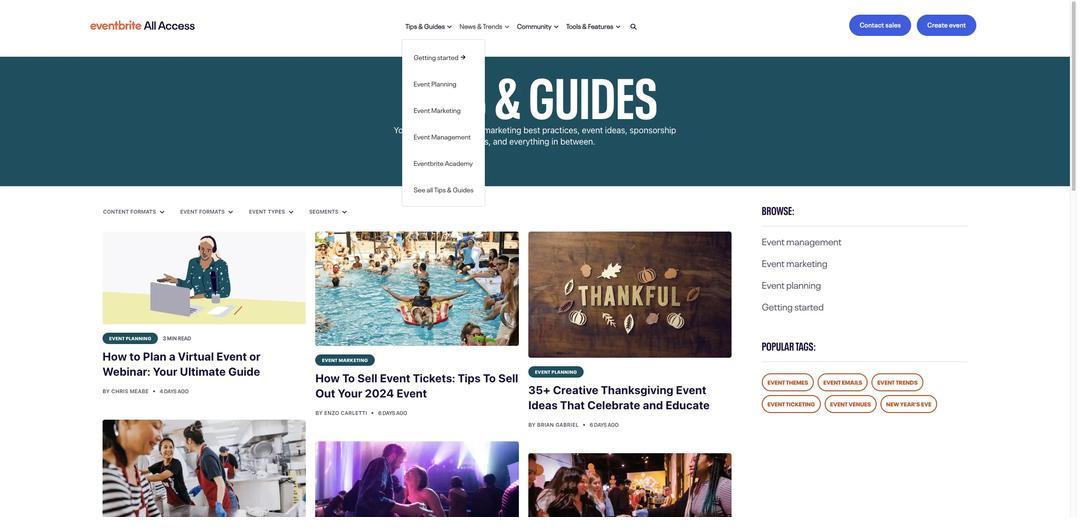 Task type: locate. For each thing, give the bounding box(es) containing it.
formats for content
[[130, 208, 156, 215]]

2 vertical spatial ago
[[608, 421, 619, 429]]

arrow image
[[229, 210, 233, 214]]

event planning down event management
[[762, 277, 822, 291]]

marketing down event management link on the right of page
[[787, 255, 828, 270]]

community
[[517, 21, 552, 30]]

2 horizontal spatial marketing
[[787, 255, 828, 270]]

getting started up the event planning
[[414, 52, 459, 61]]

1 vertical spatial event planning
[[109, 335, 152, 341]]

how inside how to plan a virtual event or webinar: your ultimate guide
[[103, 350, 127, 363]]

2 arrow image from the left
[[289, 210, 294, 214]]

content formats
[[103, 208, 157, 215]]

arrow image inside content formats dropdown button
[[160, 210, 165, 214]]

create event link
[[918, 15, 977, 36]]

1 vertical spatial guides
[[529, 50, 658, 133]]

ultimate
[[180, 365, 226, 378]]

3 min read
[[163, 334, 191, 342]]

0 horizontal spatial sell
[[358, 372, 378, 385]]

1 horizontal spatial 6
[[590, 421, 593, 429]]

your inside your one-stop shop for marketing best practices, event ideas, sponsorship tips, and everything in between.
[[394, 125, 411, 135]]

0 horizontal spatial arrow image
[[461, 55, 466, 59]]

1 vertical spatial and
[[643, 399, 663, 412]]

0 vertical spatial 6
[[378, 409, 382, 417]]

1 vertical spatial getting started link
[[762, 299, 824, 313]]

1 horizontal spatial planning
[[552, 369, 578, 375]]

formats right content
[[130, 208, 156, 215]]

0 vertical spatial days
[[164, 387, 177, 395]]

meabe
[[130, 388, 149, 394]]

2 horizontal spatial by
[[529, 422, 536, 428]]

1 horizontal spatial sell
[[499, 372, 519, 385]]

your
[[394, 125, 411, 135], [153, 365, 178, 378], [338, 387, 363, 400]]

1 vertical spatial how
[[316, 372, 340, 385]]

your up carletti
[[338, 387, 363, 400]]

& right news
[[477, 21, 482, 30]]

event marketing up out
[[322, 357, 368, 363]]

your left the "one-" on the left
[[394, 125, 411, 135]]

0 horizontal spatial event planning
[[109, 335, 152, 341]]

0 horizontal spatial started
[[437, 52, 459, 61]]

0 vertical spatial started
[[437, 52, 459, 61]]

by left the brian
[[529, 422, 536, 428]]

how for how to plan a virtual event or webinar: your ultimate guide
[[103, 350, 127, 363]]

getting started link up popular tags:
[[762, 299, 824, 313]]

arrow image for community
[[554, 25, 559, 29]]

how to sell event tickets: tips to sell out your 2024 event link
[[316, 366, 519, 407]]

arrow image left news
[[448, 25, 452, 29]]

and right tips,
[[493, 137, 507, 147]]

how inside how to sell event tickets: tips to sell out your 2024 event
[[316, 372, 340, 385]]

& left news
[[419, 21, 423, 30]]

arrow image for event types
[[289, 210, 294, 214]]

arrow image right types
[[289, 210, 294, 214]]

1 vertical spatial by
[[316, 410, 323, 416]]

2 horizontal spatial arrow image
[[343, 210, 347, 214]]

2 vertical spatial planning
[[552, 369, 578, 375]]

1 horizontal spatial your
[[338, 387, 363, 400]]

to
[[130, 350, 141, 363]]

1 horizontal spatial ago
[[396, 409, 407, 417]]

4
[[160, 387, 163, 395]]

people laughing while serving food image
[[103, 420, 306, 517]]

your down a
[[153, 365, 178, 378]]

1 horizontal spatial and
[[643, 399, 663, 412]]

2 horizontal spatial arrow image
[[616, 25, 621, 29]]

1 vertical spatial marketing
[[787, 255, 828, 270]]

0 vertical spatial how
[[103, 350, 127, 363]]

arrow image inside tips & guides link
[[448, 25, 452, 29]]

0 vertical spatial by
[[103, 388, 110, 394]]

event
[[950, 19, 967, 29], [582, 125, 603, 135]]

popular
[[762, 337, 794, 354]]

2 horizontal spatial event planning
[[762, 277, 822, 291]]

1 horizontal spatial how
[[316, 372, 340, 385]]

segments
[[309, 208, 340, 215]]

min
[[167, 334, 177, 342]]

1 horizontal spatial 6 days ago
[[590, 421, 619, 429]]

arrow image right content formats in the left of the page
[[160, 210, 165, 214]]

marketing
[[432, 105, 461, 114]]

guides
[[424, 21, 445, 30], [529, 50, 658, 133], [453, 184, 474, 194]]

1 vertical spatial getting
[[762, 299, 793, 313]]

0 horizontal spatial getting
[[414, 52, 436, 61]]

1 vertical spatial 6 days ago
[[590, 421, 619, 429]]

1 vertical spatial planning
[[126, 335, 152, 341]]

1 vertical spatial days
[[383, 409, 395, 417]]

contact sales link
[[850, 15, 912, 36]]

ago for ultimate
[[178, 387, 189, 395]]

1 vertical spatial event
[[582, 125, 603, 135]]

1 horizontal spatial event marketing link
[[762, 255, 828, 270]]

getting started up popular tags:
[[762, 299, 824, 313]]

6 down 2024
[[378, 409, 382, 417]]

started up tags:
[[795, 299, 824, 313]]

arrow image down news
[[461, 55, 466, 59]]

event planning
[[762, 277, 822, 291], [109, 335, 152, 341], [535, 369, 578, 375]]

2 vertical spatial event planning link
[[529, 367, 584, 378]]

event marketing down event management link on the right of page
[[762, 255, 828, 270]]

new year's eve
[[887, 400, 932, 408]]

2 formats from the left
[[199, 208, 225, 215]]

1 vertical spatial ago
[[396, 409, 407, 417]]

arrow image
[[448, 25, 452, 29], [554, 25, 559, 29], [616, 25, 621, 29]]

ago down how to sell event tickets: tips to sell out your 2024 event link
[[396, 409, 407, 417]]

planning up creative
[[552, 369, 578, 375]]

a
[[169, 350, 176, 363]]

event venues link
[[825, 395, 877, 413]]

content formats button
[[103, 208, 165, 216]]

ago
[[178, 387, 189, 395], [396, 409, 407, 417], [608, 421, 619, 429]]

event marketing link
[[762, 255, 828, 270], [316, 355, 375, 366]]

arrow image left tools
[[554, 25, 559, 29]]

sell left 35+ on the bottom of page
[[499, 372, 519, 385]]

3 arrow image from the left
[[616, 25, 621, 29]]

arrow image
[[505, 25, 510, 29], [461, 55, 466, 59]]

sell up 2024
[[358, 372, 378, 385]]

trends
[[896, 378, 918, 386]]

6 right gabriel
[[590, 421, 593, 429]]

1 horizontal spatial arrow image
[[505, 25, 510, 29]]

0 horizontal spatial by
[[103, 388, 110, 394]]

1 vertical spatial arrow image
[[461, 55, 466, 59]]

1 horizontal spatial days
[[383, 409, 395, 417]]

& inside 'link'
[[477, 21, 482, 30]]

arrow image right segments
[[343, 210, 347, 214]]

and inside 35+ creative thanksgiving event ideas that celebrate and educate
[[643, 399, 663, 412]]

community link
[[514, 15, 563, 36]]

venues
[[849, 400, 871, 408]]

0 horizontal spatial planning
[[126, 335, 152, 341]]

2 horizontal spatial guides
[[529, 50, 658, 133]]

1 vertical spatial 6
[[590, 421, 593, 429]]

sales
[[886, 19, 901, 29]]

2 vertical spatial by
[[529, 422, 536, 428]]

getting
[[414, 52, 436, 61], [762, 299, 793, 313]]

event marketing link down event management link on the right of page
[[762, 255, 828, 270]]

0 horizontal spatial event planning link
[[103, 333, 158, 344]]

1 horizontal spatial marketing
[[484, 125, 522, 135]]

days down 2024
[[383, 409, 395, 417]]

gabriel
[[556, 422, 579, 428]]

2 vertical spatial event planning
[[535, 369, 578, 375]]

arrow image inside news & trends 'link'
[[505, 25, 510, 29]]

arrow image inside community link
[[554, 25, 559, 29]]

2 vertical spatial guides
[[453, 184, 474, 194]]

new
[[887, 400, 900, 408]]

by left enzo
[[316, 410, 323, 416]]

6 days ago for sell
[[378, 409, 407, 417]]

0 vertical spatial event planning
[[762, 277, 822, 291]]

& right tools
[[583, 21, 587, 30]]

guide
[[228, 365, 260, 378]]

getting started link up event planning link
[[403, 48, 485, 65]]

0 horizontal spatial marketing
[[339, 357, 368, 363]]

trends
[[483, 21, 503, 30]]

1 to from the left
[[343, 372, 355, 385]]

0 horizontal spatial arrow image
[[448, 25, 452, 29]]

ago down the celebrate
[[608, 421, 619, 429]]

0 vertical spatial arrow image
[[505, 25, 510, 29]]

by brian gabriel link
[[529, 422, 581, 428]]

your inside how to sell event tickets: tips to sell out your 2024 event
[[338, 387, 363, 400]]

getting up popular
[[762, 299, 793, 313]]

0 horizontal spatial guides
[[424, 21, 445, 30]]

6 for sell
[[378, 409, 382, 417]]

1 arrow image from the left
[[160, 210, 165, 214]]

by left chris
[[103, 388, 110, 394]]

and down thanksgiving
[[643, 399, 663, 412]]

3 arrow image from the left
[[343, 210, 347, 214]]

0 vertical spatial planning
[[787, 277, 822, 291]]

marketing up 2024
[[339, 357, 368, 363]]

event marketing
[[762, 255, 828, 270], [322, 357, 368, 363]]

event planning link for 35+ creative thanksgiving event ideas that celebrate and educate
[[529, 367, 584, 378]]

days right 4
[[164, 387, 177, 395]]

1 arrow image from the left
[[448, 25, 452, 29]]

by for how to sell event tickets: tips to sell out your 2024 event
[[316, 410, 323, 416]]

webinar:
[[103, 365, 150, 378]]

tips & guides
[[406, 21, 445, 30], [412, 50, 658, 133]]

to
[[343, 372, 355, 385], [483, 372, 496, 385]]

formats left arrow image
[[199, 208, 225, 215]]

arrow image inside event types 'popup button'
[[289, 210, 294, 214]]

and inside your one-stop shop for marketing best practices, event ideas, sponsorship tips, and everything in between.
[[493, 137, 507, 147]]

news
[[460, 21, 476, 30]]

event planning up to
[[109, 335, 152, 341]]

tips,
[[475, 137, 491, 147]]

arrow image right trends on the left of the page
[[505, 25, 510, 29]]

0 horizontal spatial formats
[[130, 208, 156, 215]]

getting up the event planning
[[414, 52, 436, 61]]

planning
[[432, 78, 457, 88]]

0 vertical spatial getting started link
[[403, 48, 485, 65]]

arrow image left search icon
[[616, 25, 621, 29]]

1 horizontal spatial formats
[[199, 208, 225, 215]]

event planning link down event management
[[762, 277, 822, 291]]

0 vertical spatial tips & guides
[[406, 21, 445, 30]]

&
[[419, 21, 423, 30], [477, 21, 482, 30], [583, 21, 587, 30], [495, 50, 522, 133], [447, 184, 452, 194]]

planning up to
[[126, 335, 152, 341]]

0 vertical spatial 6 days ago
[[378, 409, 407, 417]]

1 formats from the left
[[130, 208, 156, 215]]

1 horizontal spatial event marketing
[[762, 255, 828, 270]]

one-
[[413, 125, 431, 135]]

6 days ago down the celebrate
[[590, 421, 619, 429]]

days down the celebrate
[[594, 421, 607, 429]]

0 horizontal spatial days
[[164, 387, 177, 395]]

lots of people at a pool party image
[[316, 232, 519, 346]]

6
[[378, 409, 382, 417], [590, 421, 593, 429]]

couple dancing in nightclub image
[[316, 442, 519, 517]]

4 days ago
[[160, 387, 189, 395]]

planning down event management link on the right of page
[[787, 277, 822, 291]]

2 horizontal spatial event planning link
[[762, 277, 822, 291]]

event up between.
[[582, 125, 603, 135]]

see all tips & guides link
[[403, 180, 485, 197]]

sell
[[358, 372, 378, 385], [499, 372, 519, 385]]

and
[[493, 137, 507, 147], [643, 399, 663, 412]]

0 horizontal spatial and
[[493, 137, 507, 147]]

for
[[471, 125, 482, 135]]

0 horizontal spatial how
[[103, 350, 127, 363]]

arrow image inside segments popup button
[[343, 210, 347, 214]]

1 horizontal spatial event
[[950, 19, 967, 29]]

event planning up 35+ on the bottom of page
[[535, 369, 578, 375]]

event
[[414, 78, 430, 88], [414, 105, 430, 114], [414, 131, 430, 141], [180, 208, 198, 215], [249, 208, 267, 215], [762, 234, 785, 248], [762, 255, 785, 270], [762, 277, 785, 291], [109, 335, 125, 341], [217, 350, 247, 363], [322, 357, 338, 363], [535, 369, 551, 375], [380, 372, 411, 385], [768, 378, 785, 386], [824, 378, 841, 386], [878, 378, 895, 386], [676, 384, 707, 397], [397, 387, 427, 400], [768, 400, 785, 408], [831, 400, 848, 408]]

1 horizontal spatial event planning link
[[529, 367, 584, 378]]

1 horizontal spatial to
[[483, 372, 496, 385]]

1 horizontal spatial started
[[795, 299, 824, 313]]

see
[[414, 184, 426, 194]]

event ticketing
[[768, 400, 816, 408]]

1 horizontal spatial getting
[[762, 299, 793, 313]]

all
[[427, 184, 433, 194]]

event planning link up 35+ on the bottom of page
[[529, 367, 584, 378]]

features
[[588, 21, 614, 30]]

started up planning
[[437, 52, 459, 61]]

contact
[[860, 19, 885, 29]]

management
[[432, 131, 471, 141]]

0 horizontal spatial to
[[343, 372, 355, 385]]

1 vertical spatial started
[[795, 299, 824, 313]]

0 horizontal spatial event marketing
[[322, 357, 368, 363]]

event planning link
[[762, 277, 822, 291], [103, 333, 158, 344], [529, 367, 584, 378]]

how up webinar:
[[103, 350, 127, 363]]

celebrate
[[588, 399, 641, 412]]

event trends
[[878, 378, 918, 386]]

0 horizontal spatial 6
[[378, 409, 382, 417]]

35+
[[529, 384, 551, 397]]

1 horizontal spatial event planning
[[535, 369, 578, 375]]

that
[[561, 399, 585, 412]]

marketing up tips,
[[484, 125, 522, 135]]

0 vertical spatial and
[[493, 137, 507, 147]]

1 vertical spatial event planning link
[[103, 333, 158, 344]]

0 vertical spatial event
[[950, 19, 967, 29]]

event emails link
[[818, 374, 868, 392]]

1 vertical spatial your
[[153, 365, 178, 378]]

0 horizontal spatial event marketing link
[[316, 355, 375, 366]]

1 horizontal spatial arrow image
[[289, 210, 294, 214]]

getting for bottom the getting started link
[[762, 299, 793, 313]]

event planning link up to
[[103, 333, 158, 344]]

how to plan a virtual event or webinar: your ultimate guide
[[103, 350, 261, 378]]

1 horizontal spatial arrow image
[[554, 25, 559, 29]]

management
[[787, 234, 842, 248]]

1 vertical spatial event marketing
[[322, 357, 368, 363]]

event inside dropdown button
[[180, 208, 198, 215]]

event right create
[[950, 19, 967, 29]]

formats inside dropdown button
[[130, 208, 156, 215]]

6 days ago down 2024
[[378, 409, 407, 417]]

event management
[[414, 131, 471, 141]]

tips & guides link
[[402, 15, 456, 36]]

arrow image inside tools & features link
[[616, 25, 621, 29]]

0 horizontal spatial 6 days ago
[[378, 409, 407, 417]]

plan
[[143, 350, 167, 363]]

6 days ago
[[378, 409, 407, 417], [590, 421, 619, 429]]

how up out
[[316, 372, 340, 385]]

arrow image
[[160, 210, 165, 214], [289, 210, 294, 214], [343, 210, 347, 214]]

2 arrow image from the left
[[554, 25, 559, 29]]

ago right 4
[[178, 387, 189, 395]]

between.
[[561, 137, 596, 147]]

0 vertical spatial getting
[[414, 52, 436, 61]]

0 vertical spatial your
[[394, 125, 411, 135]]

formats inside dropdown button
[[199, 208, 225, 215]]

your inside how to plan a virtual event or webinar: your ultimate guide
[[153, 365, 178, 378]]

event marketing link up out
[[316, 355, 375, 366]]

0 vertical spatial marketing
[[484, 125, 522, 135]]

0 horizontal spatial getting started
[[414, 52, 459, 61]]

marketing inside your one-stop shop for marketing best practices, event ideas, sponsorship tips, and everything in between.
[[484, 125, 522, 135]]



Task type: describe. For each thing, give the bounding box(es) containing it.
& for tips & guides link
[[419, 21, 423, 30]]

event guests and food vendor image
[[529, 454, 732, 517]]

search icon image
[[631, 23, 637, 30]]

thanksgiving
[[601, 384, 674, 397]]

event venues
[[831, 400, 871, 408]]

event formats
[[180, 208, 226, 215]]

read
[[178, 334, 191, 342]]

tags:
[[796, 337, 817, 354]]

tools & features link
[[563, 15, 625, 36]]

1 sell from the left
[[358, 372, 378, 385]]

event marketing
[[414, 105, 461, 114]]

event management link
[[762, 234, 842, 248]]

carletti
[[341, 410, 367, 416]]

tickets:
[[413, 372, 456, 385]]

tips inside see all tips & guides link
[[435, 184, 446, 194]]

or
[[250, 350, 261, 363]]

2024
[[365, 387, 394, 400]]

logo eventbrite image
[[89, 17, 196, 34]]

event marketing link
[[403, 101, 485, 118]]

35+ creative thanksgiving event ideas that celebrate and educate
[[529, 384, 710, 412]]

planning for how to plan a virtual event or webinar: your ultimate guide
[[126, 335, 152, 341]]

content
[[103, 208, 129, 215]]

event planning link
[[403, 74, 485, 91]]

tools & features
[[567, 21, 614, 30]]

by for 35+ creative thanksgiving event ideas that celebrate and educate
[[529, 422, 536, 428]]

1 vertical spatial getting started
[[762, 299, 824, 313]]

create
[[928, 19, 948, 29]]

event management
[[762, 234, 842, 248]]

new year's eve link
[[881, 395, 938, 413]]

best
[[524, 125, 540, 135]]

news & trends link
[[456, 15, 514, 36]]

event inside your one-stop shop for marketing best practices, event ideas, sponsorship tips, and everything in between.
[[582, 125, 603, 135]]

1 horizontal spatial guides
[[453, 184, 474, 194]]

35+ creative thanksgiving event ideas that celebrate and educate link
[[529, 378, 732, 419]]

event planning
[[414, 78, 457, 88]]

event planning for 35+ creative thanksgiving event ideas that celebrate and educate
[[535, 369, 578, 375]]

year's
[[901, 400, 921, 408]]

& for news & trends 'link'
[[477, 21, 482, 30]]

educate
[[666, 399, 710, 412]]

planning for 35+ creative thanksgiving event ideas that celebrate and educate
[[552, 369, 578, 375]]

themes
[[787, 378, 809, 386]]

ago for your
[[396, 409, 407, 417]]

arrow image for segments
[[343, 210, 347, 214]]

virtual
[[178, 350, 214, 363]]

practices,
[[543, 125, 580, 135]]

by enzo carletti link
[[316, 410, 369, 416]]

tools
[[567, 21, 581, 30]]

tips inside how to sell event tickets: tips to sell out your 2024 event
[[458, 372, 481, 385]]

eventbrite academy
[[414, 158, 473, 167]]

event planning for how to plan a virtual event or webinar: your ultimate guide
[[109, 335, 152, 341]]

how to plan a virtual event or webinar: your ultimate guide link
[[103, 344, 306, 385]]

how for how to sell event tickets: tips to sell out your 2024 event
[[316, 372, 340, 385]]

news & trends
[[460, 21, 503, 30]]

stop
[[431, 125, 448, 135]]

6 for thanksgiving
[[590, 421, 593, 429]]

arrow image for content formats
[[160, 210, 165, 214]]

tips inside tips & guides link
[[406, 21, 417, 30]]

eventbrite
[[414, 158, 444, 167]]

chris
[[111, 388, 128, 394]]

2 sell from the left
[[499, 372, 519, 385]]

ideas,
[[605, 125, 628, 135]]

arrow image for getting started
[[461, 55, 466, 59]]

create event
[[928, 19, 967, 29]]

sponsorship
[[630, 125, 677, 135]]

event themes
[[768, 378, 809, 386]]

& right all
[[447, 184, 452, 194]]

event inside 'popup button'
[[249, 208, 267, 215]]

popular tags:
[[762, 337, 817, 354]]

see all tips & guides
[[414, 184, 474, 194]]

emails
[[842, 378, 863, 386]]

getting for topmost the getting started link
[[414, 52, 436, 61]]

enzo
[[324, 410, 339, 416]]

event emails
[[824, 378, 863, 386]]

& for tools & features link
[[583, 21, 587, 30]]

2 to from the left
[[483, 372, 496, 385]]

event inside how to plan a virtual event or webinar: your ultimate guide
[[217, 350, 247, 363]]

by brian gabriel
[[529, 422, 581, 428]]

0 vertical spatial event marketing link
[[762, 255, 828, 270]]

2 vertical spatial marketing
[[339, 357, 368, 363]]

2 vertical spatial days
[[594, 421, 607, 429]]

by chris meabe
[[103, 388, 150, 394]]

event formats button
[[180, 208, 234, 216]]

event management link
[[403, 127, 485, 144]]

2 horizontal spatial ago
[[608, 421, 619, 429]]

2 horizontal spatial planning
[[787, 277, 822, 291]]

browse:
[[762, 201, 795, 218]]

& left best at top
[[495, 50, 522, 133]]

1 vertical spatial tips & guides
[[412, 50, 658, 133]]

event types button
[[249, 208, 294, 216]]

out
[[316, 387, 335, 400]]

eventbrite academy link
[[403, 154, 485, 171]]

arrow image for tips & guides
[[448, 25, 452, 29]]

arrow image for tools & features
[[616, 25, 621, 29]]

event ticketing link
[[762, 395, 821, 413]]

formats for event
[[199, 208, 225, 215]]

by for how to plan a virtual event or webinar: your ultimate guide
[[103, 388, 110, 394]]

by chris meabe link
[[103, 388, 150, 394]]

event types
[[249, 208, 287, 215]]

creative
[[553, 384, 599, 397]]

6 days ago for thanksgiving
[[590, 421, 619, 429]]

0 vertical spatial event planning link
[[762, 277, 822, 291]]

0 vertical spatial event marketing
[[762, 255, 828, 270]]

arrow image for news & trends
[[505, 25, 510, 29]]

days for your
[[383, 409, 395, 417]]

event planning link for how to plan a virtual event or webinar: your ultimate guide
[[103, 333, 158, 344]]

1 vertical spatial event marketing link
[[316, 355, 375, 366]]

contact sales
[[860, 19, 901, 29]]

ideas
[[529, 399, 558, 412]]

your one-stop shop for marketing best practices, event ideas, sponsorship tips, and everything in between.
[[394, 125, 677, 147]]

eve
[[922, 400, 932, 408]]

days for ultimate
[[164, 387, 177, 395]]

shop
[[450, 125, 469, 135]]

segments button
[[309, 208, 348, 216]]

brian
[[537, 422, 554, 428]]

event inside 35+ creative thanksgiving event ideas that celebrate and educate
[[676, 384, 707, 397]]

how to sell event tickets: tips to sell out your 2024 event
[[316, 372, 519, 400]]



Task type: vqa. For each thing, say whether or not it's contained in the screenshot.
Create Events's Events
no



